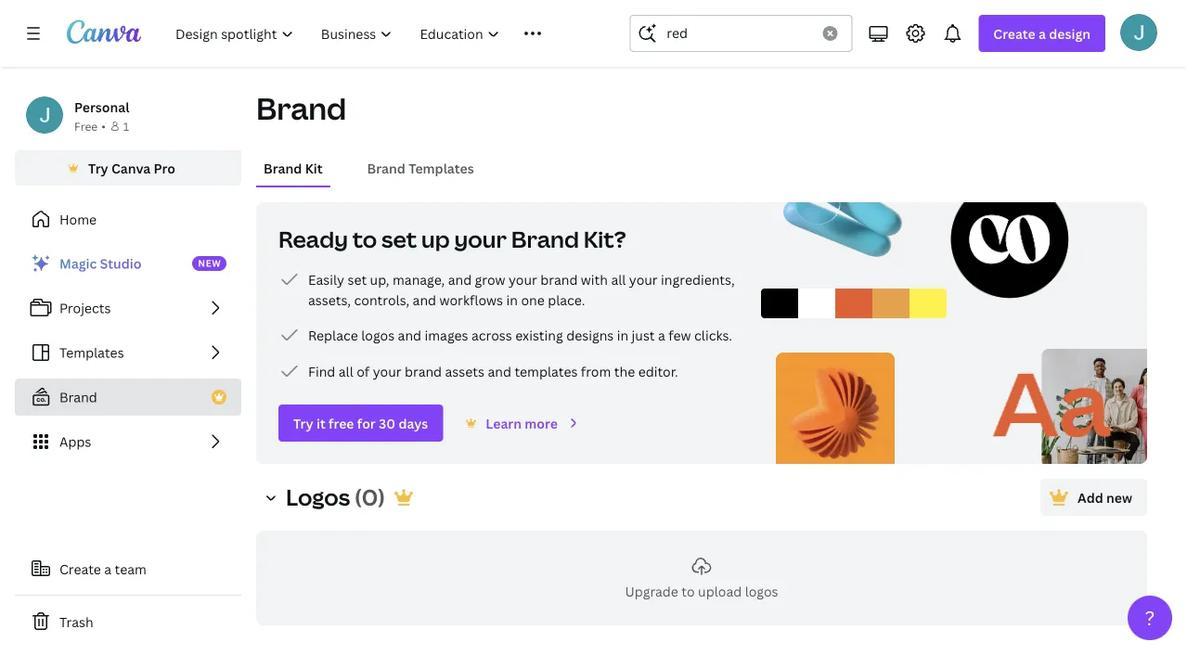 Task type: describe. For each thing, give the bounding box(es) containing it.
designs
[[567, 326, 614, 344]]

a inside list
[[658, 326, 666, 344]]

try for try canva pro
[[88, 159, 108, 177]]

and left images
[[398, 326, 422, 344]]

design
[[1050, 25, 1091, 42]]

create a team
[[59, 560, 147, 578]]

brand templates
[[367, 159, 474, 177]]

try it free for 30 days
[[293, 415, 428, 432]]

for
[[357, 415, 376, 432]]

logos inside button
[[745, 583, 779, 600]]

create for create a team
[[59, 560, 101, 578]]

replace logos and images across existing designs in just a few clicks.
[[308, 326, 733, 344]]

easily
[[308, 271, 345, 288]]

team
[[115, 560, 147, 578]]

brand inside easily set up, manage, and grow your brand with all your ingredients, assets, controls, and workflows in one place.
[[541, 271, 578, 288]]

logos (0)
[[286, 482, 385, 513]]

set inside easily set up, manage, and grow your brand with all your ingredients, assets, controls, and workflows in one place.
[[348, 271, 367, 288]]

up
[[422, 224, 450, 254]]

your right 'of'
[[373, 363, 402, 380]]

place.
[[548, 291, 585, 309]]

kit?
[[584, 224, 627, 254]]

30
[[379, 415, 396, 432]]

a for design
[[1039, 25, 1047, 42]]

free
[[74, 118, 98, 134]]

of
[[357, 363, 370, 380]]

upgrade
[[625, 583, 679, 600]]

brand inside tab panel
[[512, 224, 579, 254]]

with
[[581, 271, 608, 288]]

brand templates button
[[360, 150, 482, 186]]

up,
[[370, 271, 390, 288]]

projects
[[59, 299, 111, 317]]

trash link
[[15, 604, 241, 641]]

find
[[308, 363, 336, 380]]

logos
[[286, 482, 350, 513]]

all inside easily set up, manage, and grow your brand with all your ingredients, assets, controls, and workflows in one place.
[[611, 271, 626, 288]]

and right assets
[[488, 363, 512, 380]]

controls,
[[354, 291, 410, 309]]

0 horizontal spatial brand
[[405, 363, 442, 380]]

logos inside list
[[361, 326, 395, 344]]

brand left kit
[[264, 159, 302, 177]]

one
[[521, 291, 545, 309]]

your up one
[[509, 271, 538, 288]]

try it free for 30 days button
[[279, 405, 443, 442]]

new
[[198, 257, 221, 270]]

apps
[[59, 433, 91, 451]]

it
[[317, 415, 326, 432]]

projects link
[[15, 290, 241, 327]]

your right with
[[629, 271, 658, 288]]

grow
[[475, 271, 506, 288]]

find all of your brand assets and templates from the editor.
[[308, 363, 679, 380]]

a for team
[[104, 560, 112, 578]]

try for try it free for 30 days
[[293, 415, 313, 432]]

your up grow
[[455, 224, 507, 254]]

0 vertical spatial set
[[382, 224, 417, 254]]

days
[[399, 415, 428, 432]]

magic
[[59, 255, 97, 273]]

existing
[[516, 326, 563, 344]]

add
[[1078, 489, 1104, 507]]

clicks.
[[695, 326, 733, 344]]

upload
[[698, 583, 742, 600]]

brand inside "link"
[[59, 389, 97, 406]]

ingredients,
[[661, 271, 735, 288]]

(0)
[[355, 482, 385, 513]]

assets,
[[308, 291, 351, 309]]

home
[[59, 210, 97, 228]]

learn
[[486, 415, 522, 432]]



Task type: vqa. For each thing, say whether or not it's contained in the screenshot.
the Replace
yes



Task type: locate. For each thing, give the bounding box(es) containing it.
1 horizontal spatial brand
[[541, 271, 578, 288]]

Search search field
[[667, 16, 812, 51]]

templates
[[409, 159, 474, 177], [59, 344, 124, 362]]

in
[[507, 291, 518, 309], [617, 326, 629, 344]]

to up up,
[[353, 224, 377, 254]]

1 horizontal spatial templates
[[409, 159, 474, 177]]

the
[[615, 363, 635, 380]]

studio
[[100, 255, 142, 273]]

1 vertical spatial a
[[658, 326, 666, 344]]

try
[[88, 159, 108, 177], [293, 415, 313, 432]]

templates up up
[[409, 159, 474, 177]]

brand
[[256, 88, 347, 129], [264, 159, 302, 177], [367, 159, 406, 177], [512, 224, 579, 254], [59, 389, 97, 406]]

1 horizontal spatial logos
[[745, 583, 779, 600]]

1 horizontal spatial in
[[617, 326, 629, 344]]

1 horizontal spatial create
[[994, 25, 1036, 42]]

workflows
[[440, 291, 503, 309]]

2 vertical spatial a
[[104, 560, 112, 578]]

ready
[[279, 224, 348, 254]]

0 vertical spatial try
[[88, 159, 108, 177]]

ready to set up your brand kit?
[[279, 224, 627, 254]]

templates link
[[15, 334, 241, 371]]

apps link
[[15, 423, 241, 461]]

2 horizontal spatial a
[[1039, 25, 1047, 42]]

create a design
[[994, 25, 1091, 42]]

0 horizontal spatial logos
[[361, 326, 395, 344]]

replace
[[308, 326, 358, 344]]

a left few at the right of the page
[[658, 326, 666, 344]]

0 vertical spatial create
[[994, 25, 1036, 42]]

a inside dropdown button
[[1039, 25, 1047, 42]]

?
[[1146, 605, 1156, 631]]

in left one
[[507, 291, 518, 309]]

•
[[101, 118, 106, 134]]

kit
[[305, 159, 323, 177]]

1 vertical spatial brand
[[405, 363, 442, 380]]

templates inside button
[[409, 159, 474, 177]]

all
[[611, 271, 626, 288], [339, 363, 354, 380]]

try canva pro button
[[15, 150, 241, 186]]

try left it
[[293, 415, 313, 432]]

editor.
[[639, 363, 679, 380]]

list containing magic studio
[[15, 245, 241, 461]]

set left up,
[[348, 271, 367, 288]]

create
[[994, 25, 1036, 42], [59, 560, 101, 578]]

easily set up, manage, and grow your brand with all your ingredients, assets, controls, and workflows in one place.
[[308, 271, 735, 309]]

try left canva
[[88, 159, 108, 177]]

all left 'of'
[[339, 363, 354, 380]]

images
[[425, 326, 469, 344]]

set
[[382, 224, 417, 254], [348, 271, 367, 288]]

1 vertical spatial templates
[[59, 344, 124, 362]]

try canva pro
[[88, 159, 175, 177]]

list inside brand kit tab panel
[[279, 268, 739, 383]]

1 horizontal spatial try
[[293, 415, 313, 432]]

brand left assets
[[405, 363, 442, 380]]

0 horizontal spatial a
[[104, 560, 112, 578]]

brand right kit
[[367, 159, 406, 177]]

1 horizontal spatial list
[[279, 268, 739, 383]]

to for upload
[[682, 583, 695, 600]]

0 horizontal spatial templates
[[59, 344, 124, 362]]

to inside button
[[682, 583, 695, 600]]

logos
[[361, 326, 395, 344], [745, 583, 779, 600]]

a
[[1039, 25, 1047, 42], [658, 326, 666, 344], [104, 560, 112, 578]]

0 vertical spatial brand
[[541, 271, 578, 288]]

just
[[632, 326, 655, 344]]

1 vertical spatial try
[[293, 415, 313, 432]]

to left upload
[[682, 583, 695, 600]]

brand
[[541, 271, 578, 288], [405, 363, 442, 380]]

try inside brand kit tab panel
[[293, 415, 313, 432]]

learn more button
[[456, 406, 586, 438]]

1 vertical spatial in
[[617, 326, 629, 344]]

brand link
[[15, 379, 241, 416]]

personal
[[74, 98, 129, 116]]

add new
[[1078, 489, 1133, 507]]

logos down controls,
[[361, 326, 395, 344]]

brand up place.
[[541, 271, 578, 288]]

0 vertical spatial templates
[[409, 159, 474, 177]]

to for set
[[353, 224, 377, 254]]

learn more
[[486, 415, 558, 432]]

and up workflows in the left top of the page
[[448, 271, 472, 288]]

1 vertical spatial set
[[348, 271, 367, 288]]

magic studio
[[59, 255, 142, 273]]

add new button
[[1041, 479, 1148, 516]]

1 vertical spatial create
[[59, 560, 101, 578]]

brand kit
[[264, 159, 323, 177]]

create left design at top
[[994, 25, 1036, 42]]

1 horizontal spatial set
[[382, 224, 417, 254]]

all right with
[[611, 271, 626, 288]]

free •
[[74, 118, 106, 134]]

set left up
[[382, 224, 417, 254]]

in inside easily set up, manage, and grow your brand with all your ingredients, assets, controls, and workflows in one place.
[[507, 291, 518, 309]]

and down manage,
[[413, 291, 437, 309]]

0 vertical spatial in
[[507, 291, 518, 309]]

? button
[[1128, 596, 1173, 641]]

in left just
[[617, 326, 629, 344]]

more
[[525, 415, 558, 432]]

templates
[[515, 363, 578, 380]]

upgrade to upload logos button
[[256, 531, 1148, 626]]

0 vertical spatial all
[[611, 271, 626, 288]]

brand kit button
[[256, 150, 330, 186]]

1 horizontal spatial all
[[611, 271, 626, 288]]

brand up easily set up, manage, and grow your brand with all your ingredients, assets, controls, and workflows in one place.
[[512, 224, 579, 254]]

logos right upload
[[745, 583, 779, 600]]

brand kit tab panel
[[256, 162, 1158, 656]]

across
[[472, 326, 512, 344]]

trash
[[59, 613, 93, 631]]

0 horizontal spatial list
[[15, 245, 241, 461]]

list containing easily set up, manage, and grow your brand with all your ingredients, assets, controls, and workflows in one place.
[[279, 268, 739, 383]]

free
[[329, 415, 354, 432]]

create for create a design
[[994, 25, 1036, 42]]

0 vertical spatial logos
[[361, 326, 395, 344]]

manage,
[[393, 271, 445, 288]]

new
[[1107, 489, 1133, 507]]

brand up "brand kit"
[[256, 88, 347, 129]]

1 vertical spatial all
[[339, 363, 354, 380]]

0 horizontal spatial set
[[348, 271, 367, 288]]

1 horizontal spatial to
[[682, 583, 695, 600]]

1 horizontal spatial a
[[658, 326, 666, 344]]

0 horizontal spatial all
[[339, 363, 354, 380]]

None search field
[[630, 15, 853, 52]]

0 horizontal spatial try
[[88, 159, 108, 177]]

top level navigation element
[[163, 15, 585, 52], [163, 15, 585, 52]]

john smith image
[[1121, 14, 1158, 51]]

0 horizontal spatial create
[[59, 560, 101, 578]]

0 horizontal spatial to
[[353, 224, 377, 254]]

0 vertical spatial to
[[353, 224, 377, 254]]

create inside button
[[59, 560, 101, 578]]

to
[[353, 224, 377, 254], [682, 583, 695, 600]]

0 horizontal spatial in
[[507, 291, 518, 309]]

create inside dropdown button
[[994, 25, 1036, 42]]

assets
[[445, 363, 485, 380]]

list
[[15, 245, 241, 461], [279, 268, 739, 383]]

a left team
[[104, 560, 112, 578]]

few
[[669, 326, 691, 344]]

create a design button
[[979, 15, 1106, 52]]

a inside button
[[104, 560, 112, 578]]

brand up the apps
[[59, 389, 97, 406]]

home link
[[15, 201, 241, 238]]

canva
[[111, 159, 151, 177]]

1
[[123, 118, 129, 134]]

from
[[581, 363, 611, 380]]

your
[[455, 224, 507, 254], [509, 271, 538, 288], [629, 271, 658, 288], [373, 363, 402, 380]]

pro
[[154, 159, 175, 177]]

1 vertical spatial logos
[[745, 583, 779, 600]]

templates down projects
[[59, 344, 124, 362]]

upgrade to upload logos
[[625, 583, 779, 600]]

1 vertical spatial to
[[682, 583, 695, 600]]

a left design at top
[[1039, 25, 1047, 42]]

0 vertical spatial a
[[1039, 25, 1047, 42]]

create left team
[[59, 560, 101, 578]]

create a team button
[[15, 551, 241, 588]]



